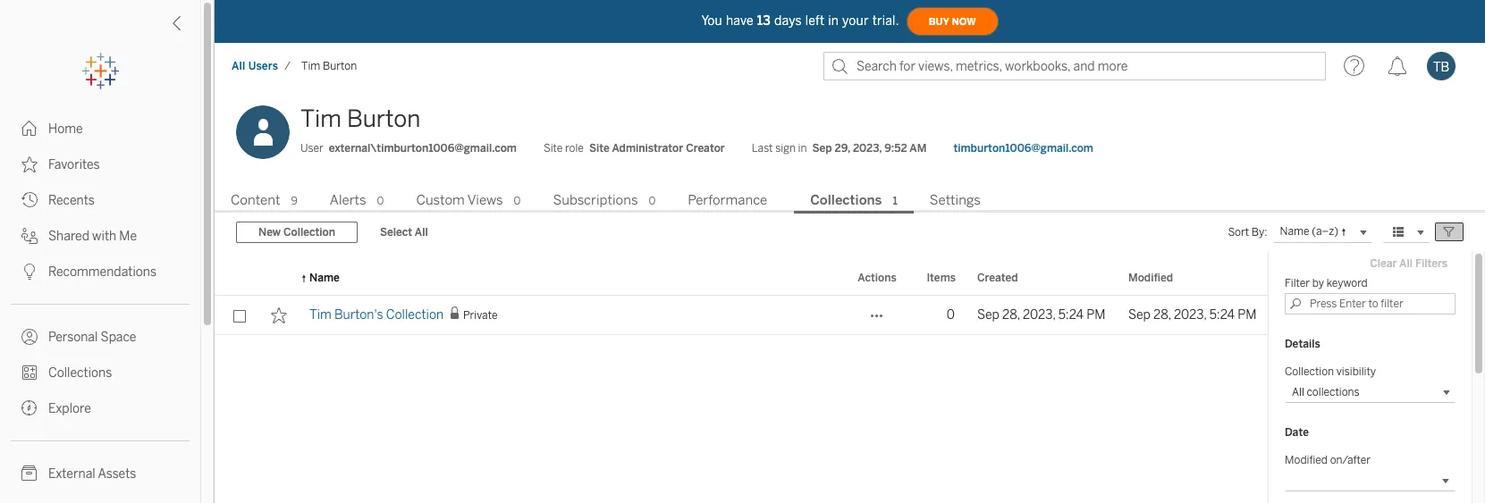 Task type: locate. For each thing, give the bounding box(es) containing it.
by text only_f5he34f image for collections
[[21, 365, 38, 381]]

by text only_f5he34f image inside home link
[[21, 121, 38, 137]]

sep 28, 2023, 5:24 pm
[[977, 308, 1106, 323], [1129, 308, 1257, 323]]

in right sign
[[798, 142, 807, 155]]

0 horizontal spatial 5:24
[[1059, 308, 1084, 323]]

2 by text only_f5he34f image from the top
[[21, 157, 38, 173]]

0 vertical spatial name
[[1280, 225, 1310, 238]]

0 down the administrator on the top left of page
[[649, 195, 656, 207]]

0 horizontal spatial sep 28, 2023, 5:24 pm
[[977, 308, 1106, 323]]

collections inside the sub-spaces tab list
[[810, 192, 882, 208]]

personal space
[[48, 330, 136, 345]]

collections down personal
[[48, 366, 112, 381]]

filters
[[1416, 258, 1448, 270]]

assets
[[98, 467, 136, 482]]

visibility
[[1337, 366, 1376, 378]]

by text only_f5he34f image left recommendations at left bottom
[[21, 264, 38, 280]]

0 for alerts
[[377, 195, 384, 207]]

list view image
[[1391, 224, 1407, 241]]

shared with me
[[48, 229, 137, 244]]

1 horizontal spatial in
[[828, 13, 839, 28]]

1 horizontal spatial sep
[[977, 308, 1000, 323]]

filter by keyword
[[1285, 277, 1368, 290]]

1 vertical spatial collections
[[48, 366, 112, 381]]

users
[[248, 60, 278, 72]]

tim burton right /
[[301, 60, 357, 72]]

0 vertical spatial modified
[[1129, 272, 1173, 284]]

by text only_f5he34f image inside explore link
[[21, 401, 38, 417]]

by text only_f5he34f image for recommendations
[[21, 264, 38, 280]]

pm
[[1087, 308, 1106, 323], [1238, 308, 1257, 323]]

collections left the "1"
[[810, 192, 882, 208]]

tim burton element
[[296, 60, 362, 72]]

collection down 9 at the left top of the page
[[283, 226, 335, 239]]

by text only_f5he34f image left shared
[[21, 228, 38, 244]]

burton
[[323, 60, 357, 72], [347, 105, 421, 133]]

by text only_f5he34f image inside external assets link
[[21, 466, 38, 482]]

on/after
[[1330, 454, 1371, 467]]

name up burton's
[[309, 272, 340, 284]]

9
[[291, 195, 298, 207]]

grid containing tim burton's collection
[[215, 262, 1269, 504]]

modified for modified
[[1129, 272, 1173, 284]]

recents
[[48, 193, 95, 208]]

1 vertical spatial collection
[[386, 308, 444, 323]]

1 by text only_f5he34f image from the top
[[21, 121, 38, 137]]

1 horizontal spatial pm
[[1238, 308, 1257, 323]]

collections inside main navigation. press the up and down arrow keys to access links. element
[[48, 366, 112, 381]]

0 horizontal spatial site
[[544, 142, 563, 155]]

by text only_f5he34f image up explore link
[[21, 365, 38, 381]]

1
[[893, 195, 898, 207]]

1 by text only_f5he34f image from the top
[[21, 192, 38, 208]]

4 by text only_f5he34f image from the top
[[21, 466, 38, 482]]

1 horizontal spatial sep 28, 2023, 5:24 pm
[[1129, 308, 1257, 323]]

0
[[377, 195, 384, 207], [514, 195, 521, 207], [649, 195, 656, 207], [947, 308, 955, 323]]

5:24
[[1059, 308, 1084, 323], [1210, 308, 1235, 323]]

collection inside row
[[386, 308, 444, 323]]

all left collections
[[1292, 386, 1305, 399]]

row containing tim burton's collection
[[215, 296, 1269, 335]]

have
[[726, 13, 754, 28]]

by text only_f5he34f image left 'recents'
[[21, 192, 38, 208]]

by text only_f5he34f image inside personal space link
[[21, 329, 38, 345]]

site right role in the top of the page
[[589, 142, 610, 155]]

collection right burton's
[[386, 308, 444, 323]]

site role site administrator creator
[[544, 142, 725, 155]]

by text only_f5he34f image inside recommendations link
[[21, 264, 38, 280]]

4 by text only_f5he34f image from the top
[[21, 365, 38, 381]]

by text only_f5he34f image left personal
[[21, 329, 38, 345]]

administrator
[[612, 142, 683, 155]]

burton inside main content
[[347, 105, 421, 133]]

modified on/after
[[1285, 454, 1371, 467]]

0 for subscriptions
[[649, 195, 656, 207]]

by text only_f5he34f image inside "recents" link
[[21, 192, 38, 208]]

1 horizontal spatial name
[[1280, 225, 1310, 238]]

user external\timburton1006@gmail.com
[[300, 142, 517, 155]]

by text only_f5he34f image inside shared with me link
[[21, 228, 38, 244]]

recents link
[[0, 182, 200, 218]]

by:
[[1252, 226, 1268, 239]]

tim burton
[[301, 60, 357, 72], [300, 105, 421, 133]]

subscriptions
[[553, 192, 638, 208]]

row inside tim burton main content
[[215, 296, 1269, 335]]

role
[[565, 142, 584, 155]]

name inside the 'name (a–z)' popup button
[[1280, 225, 1310, 238]]

1 horizontal spatial collections
[[810, 192, 882, 208]]

1 horizontal spatial collection
[[386, 308, 444, 323]]

site left role in the top of the page
[[544, 142, 563, 155]]

2 pm from the left
[[1238, 308, 1257, 323]]

tim burton up user external\timburton1006@gmail.com
[[300, 105, 421, 133]]

0 horizontal spatial 28,
[[1003, 308, 1020, 323]]

1 horizontal spatial 5:24
[[1210, 308, 1235, 323]]

in right the left
[[828, 13, 839, 28]]

modified inside grid
[[1129, 272, 1173, 284]]

2 vertical spatial tim
[[309, 308, 332, 323]]

sort by:
[[1228, 226, 1268, 239]]

2 vertical spatial collection
[[1285, 366, 1334, 378]]

by text only_f5he34f image
[[21, 121, 38, 137], [21, 157, 38, 173], [21, 264, 38, 280], [21, 466, 38, 482]]

2 by text only_f5he34f image from the top
[[21, 228, 38, 244]]

all collections
[[1292, 386, 1360, 399]]

3 by text only_f5he34f image from the top
[[21, 329, 38, 345]]

custom views
[[416, 192, 503, 208]]

collection up all collections
[[1285, 366, 1334, 378]]

by text only_f5he34f image left home
[[21, 121, 38, 137]]

sep
[[812, 142, 832, 155], [977, 308, 1000, 323], [1129, 308, 1151, 323]]

burton right /
[[323, 60, 357, 72]]

name
[[1280, 225, 1310, 238], [309, 272, 340, 284]]

actions
[[858, 272, 897, 284]]

burton up user external\timburton1006@gmail.com
[[347, 105, 421, 133]]

0 horizontal spatial collection
[[283, 226, 335, 239]]

1 horizontal spatial 28,
[[1154, 308, 1171, 323]]

by text only_f5he34f image left favorites
[[21, 157, 38, 173]]

1 horizontal spatial site
[[589, 142, 610, 155]]

row
[[215, 296, 1269, 335]]

collection
[[283, 226, 335, 239], [386, 308, 444, 323], [1285, 366, 1334, 378]]

home
[[48, 122, 83, 137]]

tim right /
[[301, 60, 320, 72]]

2023,
[[853, 142, 882, 155], [1023, 308, 1056, 323], [1174, 308, 1207, 323]]

0 for custom views
[[514, 195, 521, 207]]

0 vertical spatial collections
[[810, 192, 882, 208]]

date
[[1285, 427, 1309, 439]]

with
[[92, 229, 116, 244]]

0 horizontal spatial name
[[309, 272, 340, 284]]

0 down items
[[947, 308, 955, 323]]

site
[[544, 142, 563, 155], [589, 142, 610, 155]]

by text only_f5he34f image for explore
[[21, 401, 38, 417]]

1 horizontal spatial modified
[[1285, 454, 1328, 467]]

28,
[[1003, 308, 1020, 323], [1154, 308, 1171, 323]]

2 5:24 from the left
[[1210, 308, 1235, 323]]

grid
[[215, 262, 1269, 504]]

tim left burton's
[[309, 308, 332, 323]]

by text only_f5he34f image left external at the left bottom of page
[[21, 466, 38, 482]]

3 by text only_f5he34f image from the top
[[21, 264, 38, 280]]

0 horizontal spatial in
[[798, 142, 807, 155]]

by text only_f5he34f image for external assets
[[21, 466, 38, 482]]

by text only_f5he34f image inside collections link
[[21, 365, 38, 381]]

0 vertical spatial collection
[[283, 226, 335, 239]]

0 horizontal spatial modified
[[1129, 272, 1173, 284]]

0 right views
[[514, 195, 521, 207]]

navigation panel element
[[0, 54, 200, 504]]

1 vertical spatial tim burton
[[300, 105, 421, 133]]

new
[[258, 226, 281, 239]]

keyword
[[1327, 277, 1368, 290]]

0 vertical spatial tim
[[301, 60, 320, 72]]

0 horizontal spatial pm
[[1087, 308, 1106, 323]]

modified
[[1129, 272, 1173, 284], [1285, 454, 1328, 467]]

0 vertical spatial burton
[[323, 60, 357, 72]]

0 horizontal spatial collections
[[48, 366, 112, 381]]

by text only_f5he34f image left explore
[[21, 401, 38, 417]]

1 sep 28, 2023, 5:24 pm from the left
[[977, 308, 1106, 323]]

grid inside tim burton main content
[[215, 262, 1269, 504]]

1 vertical spatial name
[[309, 272, 340, 284]]

1 vertical spatial in
[[798, 142, 807, 155]]

name for name (a–z)
[[1280, 225, 1310, 238]]

0 right the alerts
[[377, 195, 384, 207]]

0 vertical spatial in
[[828, 13, 839, 28]]

by text only_f5he34f image for personal space
[[21, 329, 38, 345]]

tim
[[301, 60, 320, 72], [300, 105, 342, 133], [309, 308, 332, 323]]

tim up user
[[300, 105, 342, 133]]

all left users
[[232, 60, 245, 72]]

name (a–z)
[[1280, 225, 1339, 238]]

created
[[977, 272, 1018, 284]]

1 vertical spatial modified
[[1285, 454, 1328, 467]]

1 vertical spatial burton
[[347, 105, 421, 133]]

timburton1006@gmail.com
[[954, 142, 1094, 155]]

by text only_f5he34f image inside favorites link
[[21, 157, 38, 173]]

collections
[[810, 192, 882, 208], [48, 366, 112, 381]]

0 horizontal spatial 2023,
[[853, 142, 882, 155]]

name inside grid
[[309, 272, 340, 284]]

trial.
[[873, 13, 899, 28]]

buy now button
[[907, 7, 999, 36]]

5 by text only_f5he34f image from the top
[[21, 401, 38, 417]]

name left (a–z)
[[1280, 225, 1310, 238]]

by text only_f5he34f image
[[21, 192, 38, 208], [21, 228, 38, 244], [21, 329, 38, 345], [21, 365, 38, 381], [21, 401, 38, 417]]

1 vertical spatial tim
[[300, 105, 342, 133]]

external assets
[[48, 467, 136, 482]]

new collection
[[258, 226, 335, 239]]



Task type: describe. For each thing, give the bounding box(es) containing it.
name (a–z) button
[[1273, 222, 1373, 243]]

tim burton's collection
[[309, 308, 444, 323]]

collections
[[1307, 386, 1360, 399]]

last sign in sep 29, 2023, 9:52 am
[[752, 142, 927, 155]]

2 horizontal spatial sep
[[1129, 308, 1151, 323]]

collections link
[[0, 355, 200, 391]]

all users /
[[232, 60, 291, 72]]

user
[[300, 142, 323, 155]]

sort
[[1228, 226, 1249, 239]]

personal
[[48, 330, 98, 345]]

external\timburton1006@gmail.com
[[329, 142, 517, 155]]

external
[[48, 467, 95, 482]]

recommendations link
[[0, 254, 200, 290]]

tim burton's collection link
[[309, 296, 444, 335]]

Filter by keyword text field
[[1285, 293, 1456, 315]]

select all
[[380, 226, 428, 239]]

Search for views, metrics, workbooks, and more text field
[[824, 52, 1326, 80]]

creator
[[686, 142, 725, 155]]

0 inside row
[[947, 308, 955, 323]]

Modified on/after text field
[[1285, 470, 1456, 492]]

by text only_f5he34f image for recents
[[21, 192, 38, 208]]

recommendations
[[48, 265, 157, 280]]

in inside tim burton main content
[[798, 142, 807, 155]]

(a–z)
[[1312, 225, 1339, 238]]

29,
[[835, 142, 850, 155]]

items
[[927, 272, 956, 284]]

your
[[843, 13, 869, 28]]

sub-spaces tab list
[[215, 190, 1485, 214]]

by text only_f5he34f image for favorites
[[21, 157, 38, 173]]

main navigation. press the up and down arrow keys to access links. element
[[0, 111, 200, 504]]

1 horizontal spatial 2023,
[[1023, 308, 1056, 323]]

1 5:24 from the left
[[1059, 308, 1084, 323]]

you have 13 days left in your trial.
[[701, 13, 899, 28]]

collection visibility
[[1285, 366, 1376, 378]]

collection inside button
[[283, 226, 335, 239]]

13
[[757, 13, 771, 28]]

2 site from the left
[[589, 142, 610, 155]]

2 horizontal spatial collection
[[1285, 366, 1334, 378]]

explore
[[48, 402, 91, 417]]

tim burton inside main content
[[300, 105, 421, 133]]

new collection button
[[236, 222, 358, 243]]

views
[[467, 192, 503, 208]]

me
[[119, 229, 137, 244]]

/
[[285, 60, 291, 72]]

details
[[1285, 338, 1321, 351]]

settings
[[930, 192, 981, 208]]

favorites link
[[0, 147, 200, 182]]

all right select
[[415, 226, 428, 239]]

custom
[[416, 192, 465, 208]]

left
[[806, 13, 825, 28]]

personal space link
[[0, 319, 200, 355]]

modified for modified on/after
[[1285, 454, 1328, 467]]

shared
[[48, 229, 89, 244]]

home link
[[0, 111, 200, 147]]

burton's
[[334, 308, 383, 323]]

all inside dropdown button
[[1292, 386, 1305, 399]]

by text only_f5he34f image for home
[[21, 121, 38, 137]]

tim for "tim burton's collection" link
[[309, 308, 332, 323]]

9:52
[[885, 142, 907, 155]]

buy now
[[929, 16, 976, 27]]

am
[[910, 142, 927, 155]]

select
[[380, 226, 412, 239]]

by text only_f5he34f image for shared with me
[[21, 228, 38, 244]]

clear all filters
[[1370, 258, 1448, 270]]

content
[[231, 192, 280, 208]]

shared with me link
[[0, 218, 200, 254]]

timburton1006@gmail.com link
[[954, 140, 1094, 157]]

sign
[[776, 142, 796, 155]]

private
[[463, 309, 498, 322]]

clear all filters button
[[1362, 253, 1456, 275]]

space
[[101, 330, 136, 345]]

external assets link
[[0, 456, 200, 492]]

tim burton main content
[[215, 89, 1485, 504]]

1 site from the left
[[544, 142, 563, 155]]

1 pm from the left
[[1087, 308, 1106, 323]]

name for name
[[309, 272, 340, 284]]

0 horizontal spatial sep
[[812, 142, 832, 155]]

explore link
[[0, 391, 200, 427]]

days
[[774, 13, 802, 28]]

1 28, from the left
[[1003, 308, 1020, 323]]

alerts
[[330, 192, 366, 208]]

select all button
[[368, 222, 440, 243]]

you
[[701, 13, 723, 28]]

performance
[[688, 192, 767, 208]]

0 vertical spatial tim burton
[[301, 60, 357, 72]]

last
[[752, 142, 773, 155]]

filter
[[1285, 277, 1310, 290]]

clear
[[1370, 258, 1397, 270]]

2 horizontal spatial 2023,
[[1174, 308, 1207, 323]]

tim for tim burton element
[[301, 60, 320, 72]]

2 sep 28, 2023, 5:24 pm from the left
[[1129, 308, 1257, 323]]

by
[[1313, 277, 1324, 290]]

2 28, from the left
[[1154, 308, 1171, 323]]

favorites
[[48, 157, 100, 173]]

now
[[952, 16, 976, 27]]

all right 'clear'
[[1400, 258, 1413, 270]]

buy
[[929, 16, 950, 27]]

all collections button
[[1285, 382, 1456, 403]]

all users link
[[231, 59, 279, 73]]



Task type: vqa. For each thing, say whether or not it's contained in the screenshot.
0 related to Subscriptions
yes



